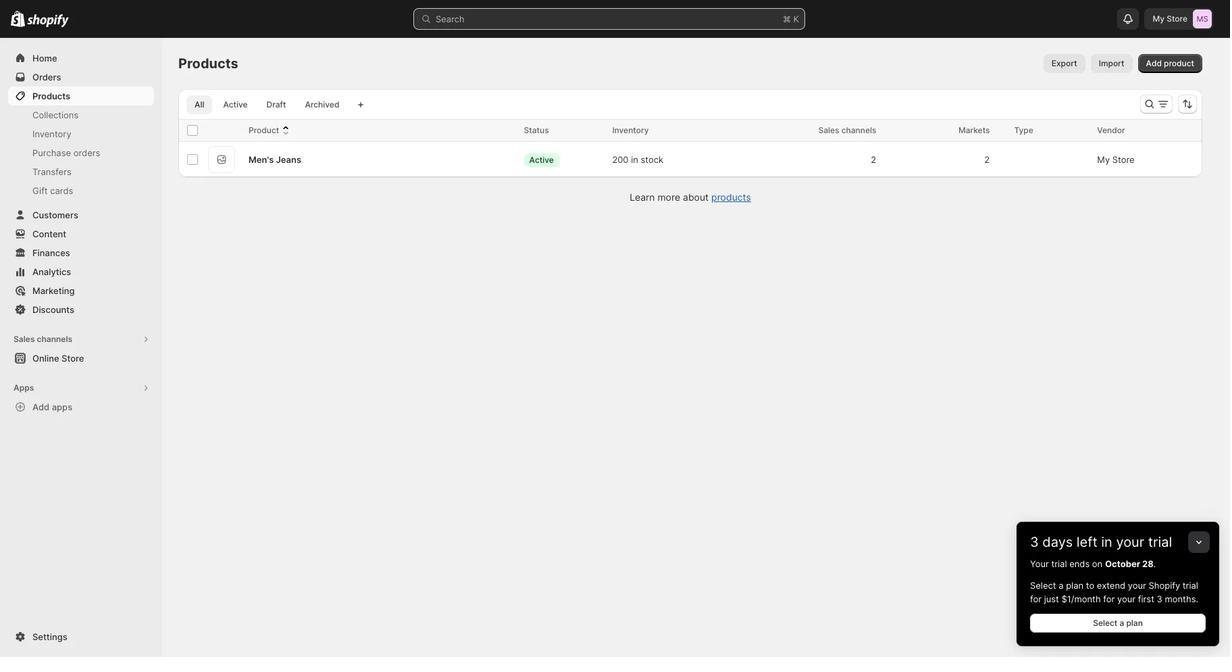 Task type: describe. For each thing, give the bounding box(es) containing it.
⌘ k
[[783, 14, 800, 24]]

apps
[[14, 383, 34, 393]]

0 vertical spatial sales channels
[[819, 125, 877, 135]]

200
[[613, 154, 629, 165]]

add product link
[[1139, 54, 1203, 73]]

add for add product
[[1147, 58, 1163, 68]]

products link
[[8, 87, 154, 105]]

0 vertical spatial in
[[631, 154, 639, 165]]

all button
[[187, 95, 213, 114]]

collections link
[[8, 105, 154, 124]]

active inside "tab list"
[[223, 99, 248, 110]]

status
[[524, 125, 549, 135]]

products inside products link
[[32, 91, 70, 101]]

import
[[1100, 58, 1125, 68]]

gift cards link
[[8, 181, 154, 200]]

learn more about products
[[630, 191, 752, 203]]

gift cards
[[32, 185, 73, 196]]

online store link
[[8, 349, 154, 368]]

analytics
[[32, 266, 71, 277]]

online store
[[32, 353, 84, 364]]

my store image
[[1194, 9, 1213, 28]]

october
[[1106, 558, 1141, 569]]

men's jeans
[[249, 154, 302, 165]]

product
[[249, 125, 279, 135]]

1 horizontal spatial my store
[[1154, 14, 1188, 24]]

extend
[[1098, 580, 1126, 591]]

search
[[436, 14, 465, 24]]

months.
[[1166, 594, 1199, 604]]

select for select a plan
[[1094, 618, 1118, 628]]

28
[[1143, 558, 1154, 569]]

1 vertical spatial your
[[1129, 580, 1147, 591]]

your
[[1031, 558, 1050, 569]]

add for add apps
[[32, 402, 50, 412]]

archived link
[[297, 95, 348, 114]]

inventory for inventory "link"
[[32, 128, 71, 139]]

purchase
[[32, 147, 71, 158]]

trial inside dropdown button
[[1149, 534, 1173, 550]]

home link
[[8, 49, 154, 68]]

in inside dropdown button
[[1102, 534, 1113, 550]]

all
[[195, 99, 204, 110]]

1 for from the left
[[1031, 594, 1042, 604]]

content
[[32, 228, 66, 239]]

plan for select a plan
[[1127, 618, 1144, 628]]

on
[[1093, 558, 1103, 569]]

export button
[[1044, 54, 1086, 73]]

200 in stock
[[613, 154, 664, 165]]

learn
[[630, 191, 655, 203]]

apps
[[52, 402, 72, 412]]

your trial ends on october 28 .
[[1031, 558, 1157, 569]]

select a plan to extend your shopify trial for just $1/month for your first 3 months.
[[1031, 580, 1199, 604]]

apps button
[[8, 379, 154, 397]]

cards
[[50, 185, 73, 196]]

discounts
[[32, 304, 74, 315]]

3 inside select a plan to extend your shopify trial for just $1/month for your first 3 months.
[[1158, 594, 1163, 604]]

3 days left in your trial element
[[1017, 557, 1220, 646]]

add product
[[1147, 58, 1195, 68]]

add apps button
[[8, 397, 154, 416]]

purchase orders link
[[8, 143, 154, 162]]

1 vertical spatial store
[[1113, 154, 1135, 165]]

your inside dropdown button
[[1117, 534, 1145, 550]]

finances link
[[8, 243, 154, 262]]

3 days left in your trial button
[[1017, 522, 1220, 550]]

ends
[[1070, 558, 1090, 569]]

purchase orders
[[32, 147, 100, 158]]

inventory link
[[8, 124, 154, 143]]

products
[[712, 191, 752, 203]]

settings link
[[8, 627, 154, 646]]

⌘
[[783, 14, 791, 24]]

vendor
[[1098, 125, 1126, 135]]

inventory for the inventory button
[[613, 125, 649, 135]]

about
[[683, 191, 709, 203]]

men's
[[249, 154, 274, 165]]

left
[[1077, 534, 1098, 550]]

$1/month
[[1062, 594, 1102, 604]]

2 2 button from the left
[[978, 146, 1007, 173]]

a for select a plan to extend your shopify trial for just $1/month for your first 3 months.
[[1059, 580, 1064, 591]]

settings
[[32, 631, 67, 642]]



Task type: locate. For each thing, give the bounding box(es) containing it.
a up just
[[1059, 580, 1064, 591]]

inventory
[[613, 125, 649, 135], [32, 128, 71, 139]]

0 horizontal spatial my
[[1098, 154, 1111, 165]]

tab list containing all
[[184, 95, 350, 114]]

3 inside 3 days left in your trial dropdown button
[[1031, 534, 1039, 550]]

add inside 'button'
[[32, 402, 50, 412]]

0 vertical spatial active
[[223, 99, 248, 110]]

store inside button
[[62, 353, 84, 364]]

0 vertical spatial sales
[[819, 125, 840, 135]]

k
[[794, 14, 800, 24]]

0 vertical spatial channels
[[842, 125, 877, 135]]

type button
[[1015, 124, 1048, 137]]

0 vertical spatial my
[[1154, 14, 1165, 24]]

my left my store image
[[1154, 14, 1165, 24]]

products
[[178, 55, 238, 72], [32, 91, 70, 101]]

0 vertical spatial plan
[[1067, 580, 1084, 591]]

1 horizontal spatial sales channels
[[819, 125, 877, 135]]

1 vertical spatial plan
[[1127, 618, 1144, 628]]

1 horizontal spatial my
[[1154, 14, 1165, 24]]

transfers
[[32, 166, 72, 177]]

draft link
[[259, 95, 294, 114]]

home
[[32, 53, 57, 64]]

discounts link
[[8, 300, 154, 319]]

inventory up 200 in stock
[[613, 125, 649, 135]]

2 vertical spatial store
[[62, 353, 84, 364]]

plan
[[1067, 580, 1084, 591], [1127, 618, 1144, 628]]

your
[[1117, 534, 1145, 550], [1129, 580, 1147, 591], [1118, 594, 1136, 604]]

days
[[1043, 534, 1074, 550]]

0 horizontal spatial trial
[[1052, 558, 1068, 569]]

2 horizontal spatial trial
[[1184, 580, 1199, 591]]

vendor button
[[1098, 124, 1139, 137]]

1 horizontal spatial 3
[[1158, 594, 1163, 604]]

transfers link
[[8, 162, 154, 181]]

1 vertical spatial active
[[530, 154, 554, 165]]

1 horizontal spatial in
[[1102, 534, 1113, 550]]

your left first
[[1118, 594, 1136, 604]]

a down select a plan to extend your shopify trial for just $1/month for your first 3 months.
[[1120, 618, 1125, 628]]

your up first
[[1129, 580, 1147, 591]]

store down sales channels button
[[62, 353, 84, 364]]

plan for select a plan to extend your shopify trial for just $1/month for your first 3 months.
[[1067, 580, 1084, 591]]

0 horizontal spatial add
[[32, 402, 50, 412]]

orders
[[73, 147, 100, 158]]

inventory inside "link"
[[32, 128, 71, 139]]

1 vertical spatial my store
[[1098, 154, 1135, 165]]

0 horizontal spatial plan
[[1067, 580, 1084, 591]]

analytics link
[[8, 262, 154, 281]]

.
[[1154, 558, 1157, 569]]

collections
[[32, 110, 79, 120]]

type
[[1015, 125, 1034, 135]]

my store
[[1154, 14, 1188, 24], [1098, 154, 1135, 165]]

a for select a plan
[[1120, 618, 1125, 628]]

0 horizontal spatial sales
[[14, 334, 35, 344]]

tab list
[[184, 95, 350, 114]]

1 horizontal spatial channels
[[842, 125, 877, 135]]

sales inside button
[[14, 334, 35, 344]]

2 for second 2 dropdown button from the right
[[871, 154, 877, 165]]

select
[[1031, 580, 1057, 591], [1094, 618, 1118, 628]]

0 horizontal spatial a
[[1059, 580, 1064, 591]]

inventory button
[[613, 124, 663, 137]]

markets
[[959, 125, 991, 135]]

1 horizontal spatial select
[[1094, 618, 1118, 628]]

1 horizontal spatial active
[[530, 154, 554, 165]]

select down select a plan to extend your shopify trial for just $1/month for your first 3 months.
[[1094, 618, 1118, 628]]

1 vertical spatial my
[[1098, 154, 1111, 165]]

active link
[[215, 95, 256, 114]]

1 vertical spatial add
[[32, 402, 50, 412]]

1 vertical spatial a
[[1120, 618, 1125, 628]]

2 horizontal spatial store
[[1168, 14, 1188, 24]]

0 vertical spatial add
[[1147, 58, 1163, 68]]

active
[[223, 99, 248, 110], [530, 154, 554, 165]]

2 for 1st 2 dropdown button from the right
[[985, 154, 991, 165]]

1 2 button from the left
[[865, 146, 893, 173]]

1 vertical spatial 3
[[1158, 594, 1163, 604]]

orders
[[32, 72, 61, 82]]

1 vertical spatial products
[[32, 91, 70, 101]]

just
[[1045, 594, 1060, 604]]

finances
[[32, 247, 70, 258]]

1 horizontal spatial store
[[1113, 154, 1135, 165]]

marketing link
[[8, 281, 154, 300]]

0 horizontal spatial my store
[[1098, 154, 1135, 165]]

0 vertical spatial a
[[1059, 580, 1064, 591]]

0 vertical spatial products
[[178, 55, 238, 72]]

trial inside select a plan to extend your shopify trial for just $1/month for your first 3 months.
[[1184, 580, 1199, 591]]

1 vertical spatial sales channels
[[14, 334, 72, 344]]

men's jeans link
[[249, 153, 302, 166]]

products up collections
[[32, 91, 70, 101]]

1 horizontal spatial 2 button
[[978, 146, 1007, 173]]

shopify image
[[27, 14, 69, 28]]

shopify
[[1150, 580, 1181, 591]]

to
[[1087, 580, 1095, 591]]

import button
[[1091, 54, 1133, 73]]

plan up $1/month
[[1067, 580, 1084, 591]]

a inside select a plan to extend your shopify trial for just $1/month for your first 3 months.
[[1059, 580, 1064, 591]]

stock
[[641, 154, 664, 165]]

plan inside select a plan to extend your shopify trial for just $1/month for your first 3 months.
[[1067, 580, 1084, 591]]

2 vertical spatial your
[[1118, 594, 1136, 604]]

add left apps
[[32, 402, 50, 412]]

content link
[[8, 224, 154, 243]]

0 horizontal spatial store
[[62, 353, 84, 364]]

a inside select a plan link
[[1120, 618, 1125, 628]]

1 horizontal spatial add
[[1147, 58, 1163, 68]]

trial up .
[[1149, 534, 1173, 550]]

0 horizontal spatial 3
[[1031, 534, 1039, 550]]

2 for from the left
[[1104, 594, 1116, 604]]

0 horizontal spatial inventory
[[32, 128, 71, 139]]

0 horizontal spatial products
[[32, 91, 70, 101]]

store down vendor "button"
[[1113, 154, 1135, 165]]

in right 200
[[631, 154, 639, 165]]

1 horizontal spatial plan
[[1127, 618, 1144, 628]]

my store left my store image
[[1154, 14, 1188, 24]]

add apps
[[32, 402, 72, 412]]

3 right first
[[1158, 594, 1163, 604]]

online
[[32, 353, 59, 364]]

add inside 'link'
[[1147, 58, 1163, 68]]

in
[[631, 154, 639, 165], [1102, 534, 1113, 550]]

select inside select a plan to extend your shopify trial for just $1/month for your first 3 months.
[[1031, 580, 1057, 591]]

3 up the your
[[1031, 534, 1039, 550]]

1 horizontal spatial 2
[[985, 154, 991, 165]]

1 horizontal spatial products
[[178, 55, 238, 72]]

2 2 from the left
[[985, 154, 991, 165]]

1 vertical spatial sales
[[14, 334, 35, 344]]

0 horizontal spatial for
[[1031, 594, 1042, 604]]

1 horizontal spatial trial
[[1149, 534, 1173, 550]]

0 horizontal spatial select
[[1031, 580, 1057, 591]]

select for select a plan to extend your shopify trial for just $1/month for your first 3 months.
[[1031, 580, 1057, 591]]

0 vertical spatial trial
[[1149, 534, 1173, 550]]

active right all
[[223, 99, 248, 110]]

for down extend
[[1104, 594, 1116, 604]]

1 vertical spatial select
[[1094, 618, 1118, 628]]

active down status
[[530, 154, 554, 165]]

trial up months. in the bottom right of the page
[[1184, 580, 1199, 591]]

product
[[1165, 58, 1195, 68]]

archived
[[305, 99, 340, 110]]

customers link
[[8, 205, 154, 224]]

1 2 from the left
[[871, 154, 877, 165]]

0 horizontal spatial active
[[223, 99, 248, 110]]

customers
[[32, 210, 78, 220]]

3 days left in your trial
[[1031, 534, 1173, 550]]

first
[[1139, 594, 1155, 604]]

trial
[[1149, 534, 1173, 550], [1052, 558, 1068, 569], [1184, 580, 1199, 591]]

my
[[1154, 14, 1165, 24], [1098, 154, 1111, 165]]

1 horizontal spatial inventory
[[613, 125, 649, 135]]

products up all
[[178, 55, 238, 72]]

more
[[658, 191, 681, 203]]

for
[[1031, 594, 1042, 604], [1104, 594, 1116, 604]]

sales channels
[[819, 125, 877, 135], [14, 334, 72, 344]]

add left product
[[1147, 58, 1163, 68]]

product button
[[249, 124, 293, 137]]

gift
[[32, 185, 48, 196]]

1 horizontal spatial a
[[1120, 618, 1125, 628]]

2 vertical spatial trial
[[1184, 580, 1199, 591]]

0 horizontal spatial 2 button
[[865, 146, 893, 173]]

0 vertical spatial store
[[1168, 14, 1188, 24]]

0 vertical spatial my store
[[1154, 14, 1188, 24]]

online store button
[[0, 349, 162, 368]]

for left just
[[1031, 594, 1042, 604]]

orders link
[[8, 68, 154, 87]]

1 horizontal spatial sales
[[819, 125, 840, 135]]

select a plan
[[1094, 618, 1144, 628]]

0 vertical spatial 3
[[1031, 534, 1039, 550]]

0 vertical spatial select
[[1031, 580, 1057, 591]]

store left my store image
[[1168, 14, 1188, 24]]

select a plan link
[[1031, 614, 1207, 633]]

1 vertical spatial in
[[1102, 534, 1113, 550]]

products link
[[712, 191, 752, 203]]

1 vertical spatial channels
[[37, 334, 72, 344]]

0 horizontal spatial channels
[[37, 334, 72, 344]]

my store down vendor "button"
[[1098, 154, 1135, 165]]

plan down first
[[1127, 618, 1144, 628]]

select up just
[[1031, 580, 1057, 591]]

1 horizontal spatial for
[[1104, 594, 1116, 604]]

sales channels inside button
[[14, 334, 72, 344]]

jeans
[[276, 154, 302, 165]]

your up october
[[1117, 534, 1145, 550]]

export
[[1052, 58, 1078, 68]]

shopify image
[[11, 11, 25, 27]]

channels inside button
[[37, 334, 72, 344]]

marketing
[[32, 285, 75, 296]]

0 horizontal spatial in
[[631, 154, 639, 165]]

draft
[[267, 99, 286, 110]]

trial right the your
[[1052, 558, 1068, 569]]

0 horizontal spatial 2
[[871, 154, 877, 165]]

channels
[[842, 125, 877, 135], [37, 334, 72, 344]]

3
[[1031, 534, 1039, 550], [1158, 594, 1163, 604]]

inventory up purchase
[[32, 128, 71, 139]]

sales channels button
[[8, 330, 154, 349]]

in right left
[[1102, 534, 1113, 550]]

store
[[1168, 14, 1188, 24], [1113, 154, 1135, 165], [62, 353, 84, 364]]

inventory inside button
[[613, 125, 649, 135]]

1 vertical spatial trial
[[1052, 558, 1068, 569]]

0 horizontal spatial sales channels
[[14, 334, 72, 344]]

a
[[1059, 580, 1064, 591], [1120, 618, 1125, 628]]

0 vertical spatial your
[[1117, 534, 1145, 550]]

my down 'vendor'
[[1098, 154, 1111, 165]]



Task type: vqa. For each thing, say whether or not it's contained in the screenshot.
My Storee image
no



